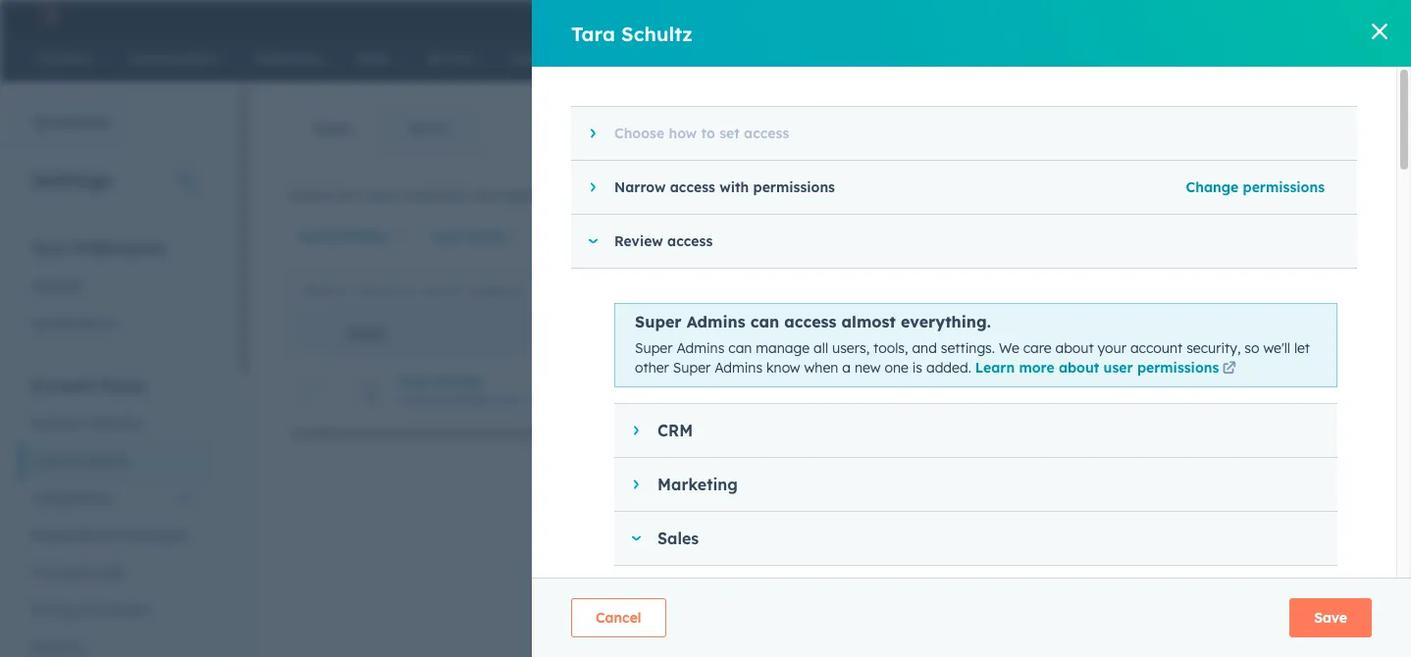 Task type: locate. For each thing, give the bounding box(es) containing it.
settings link
[[1123, 5, 1148, 26]]

more up review access dropdown button
[[878, 187, 913, 204]]

1 horizontal spatial users
[[314, 120, 352, 137]]

menu item right upgrade
[[998, 0, 1002, 31]]

1 vertical spatial and
[[912, 340, 937, 357]]

tracking code
[[31, 564, 124, 582]]

1 horizontal spatial and
[[912, 340, 937, 357]]

caret image
[[590, 128, 595, 139]]

upgrade image
[[907, 9, 925, 27]]

can up 'manage'
[[751, 312, 780, 332]]

- down "seat"
[[748, 382, 753, 400]]

1 vertical spatial learn more about user permissions link
[[975, 359, 1240, 379]]

let
[[1295, 340, 1310, 357]]

about up learn more about user permissions
[[1056, 340, 1094, 357]]

1 vertical spatial new
[[855, 359, 881, 377]]

1 account from the top
[[31, 376, 95, 396]]

1 vertical spatial tara
[[398, 373, 429, 390]]

account defaults link
[[20, 405, 205, 443]]

1 vertical spatial admins
[[677, 340, 725, 357]]

schultz
[[621, 21, 693, 46], [433, 373, 483, 390]]

0 vertical spatial can
[[751, 312, 780, 332]]

0 vertical spatial teams
[[408, 120, 449, 137]]

help button
[[1086, 0, 1120, 31]]

super admin
[[1042, 382, 1125, 400]]

1 horizontal spatial &
[[83, 602, 93, 619]]

learn down we
[[975, 359, 1015, 377]]

2
[[1335, 8, 1342, 24]]

menu item
[[998, 0, 1002, 31], [1002, 0, 1039, 31]]

new right 'a'
[[855, 359, 881, 377]]

users inside 'navigation'
[[314, 120, 352, 137]]

your
[[31, 239, 68, 258]]

1 vertical spatial account
[[31, 415, 84, 433]]

pagination navigation
[[678, 448, 855, 475]]

1 vertical spatial users,
[[832, 340, 870, 357]]

tara schultz dialog
[[532, 0, 1412, 658]]

1 horizontal spatial users,
[[832, 340, 870, 357]]

1 vertical spatial your
[[1098, 340, 1127, 357]]

super left ascending sort. press to sort descending. image
[[635, 312, 682, 332]]

more down 'care'
[[1019, 359, 1055, 377]]

defaults
[[88, 415, 142, 433]]

new inside super admins can manage all users, tools, and settings. we care about your account security, so we'll let other super admins know when a new one is added.
[[855, 359, 881, 377]]

users, up 'a'
[[832, 340, 870, 357]]

0 vertical spatial about
[[917, 187, 958, 204]]

prev
[[715, 453, 746, 470]]

1 horizontal spatial your
[[1098, 340, 1127, 357]]

can for access
[[751, 312, 780, 332]]

1 horizontal spatial schultz
[[621, 21, 693, 46]]

-
[[748, 382, 753, 400], [753, 382, 758, 400]]

users up create
[[314, 120, 352, 137]]

1 vertical spatial &
[[83, 602, 93, 619]]

caret image left sales in the left bottom of the page
[[630, 537, 642, 542]]

0 vertical spatial users
[[314, 120, 352, 137]]

notifications
[[31, 315, 115, 333]]

0 vertical spatial &
[[72, 453, 81, 470]]

0 horizontal spatial tara
[[398, 373, 429, 390]]

caret image for review access
[[587, 239, 599, 244]]

1
[[759, 453, 767, 470]]

& up integrations
[[72, 453, 81, 470]]

1 horizontal spatial user
[[962, 187, 992, 204]]

1 horizontal spatial new
[[855, 359, 881, 377]]

can inside super admins can manage all users, tools, and settings. we care about your account security, so we'll let other super admins know when a new one is added.
[[729, 340, 752, 357]]

super for super admins can access almost everything.
[[635, 312, 682, 332]]

0 vertical spatial account
[[31, 376, 95, 396]]

super
[[635, 312, 682, 332], [635, 340, 673, 357], [673, 359, 711, 377], [1042, 382, 1080, 400]]

users, inside super admins can manage all users, tools, and settings. we care about your account security, so we'll let other super admins know when a new one is added.
[[832, 340, 870, 357]]

1 vertical spatial users
[[31, 453, 68, 470]]

crm
[[658, 421, 693, 441]]

invite
[[298, 228, 340, 245]]

teams up customize
[[408, 120, 449, 137]]

user up review access dropdown button
[[962, 187, 992, 204]]

caret image inside narrow access with permissions dropdown button
[[590, 182, 595, 193]]

super up other at the left of the page
[[635, 340, 673, 357]]

1 horizontal spatial learn
[[975, 359, 1015, 377]]

ascending sort. press to sort descending. element
[[699, 325, 707, 342]]

we
[[999, 340, 1020, 357]]

access left with
[[670, 179, 716, 196]]

users inside account setup element
[[31, 453, 68, 470]]

other
[[635, 359, 669, 377]]

0 horizontal spatial and
[[589, 187, 613, 204]]

tara schultz link
[[398, 373, 703, 390]]

name
[[348, 326, 384, 341]]

and
[[589, 187, 613, 204], [912, 340, 937, 357]]

choose how to set access
[[614, 125, 789, 142]]

help image
[[1094, 9, 1112, 27]]

caret image inside review access dropdown button
[[587, 239, 599, 244]]

account for account setup
[[31, 376, 95, 396]]

teams link
[[379, 105, 477, 152]]

narrow access with permissions button
[[571, 161, 1166, 214]]

invite status
[[298, 228, 388, 245]]

caret image left review
[[587, 239, 599, 244]]

caret image for crm
[[634, 425, 639, 437]]

tara inside dialog
[[571, 21, 615, 46]]

teams inside account setup element
[[85, 453, 127, 470]]

1 vertical spatial about
[[1056, 340, 1094, 357]]

ascending sort. press to sort descending. image
[[699, 325, 707, 339]]

admins for access
[[687, 312, 746, 332]]

0 horizontal spatial more
[[878, 187, 913, 204]]

choose how to set access button
[[571, 107, 1338, 160]]

permissions right with
[[753, 179, 835, 196]]

account.
[[775, 187, 830, 204]]

change permissions button
[[1174, 168, 1338, 207]]

& right privacy
[[83, 602, 93, 619]]

tara inside tara schultz tarashultz49@gmail.com
[[398, 373, 429, 390]]

menu
[[894, 0, 1373, 31]]

caret image left marketing
[[634, 479, 639, 491]]

new right create
[[333, 187, 359, 204]]

tarashultz49@gmail.com
[[398, 392, 536, 407]]

permissions,
[[504, 187, 585, 204]]

caret image
[[590, 182, 595, 193], [587, 239, 599, 244], [634, 425, 639, 437], [634, 479, 639, 491], [630, 537, 642, 542]]

search button
[[1346, 41, 1379, 75]]

0 vertical spatial new
[[333, 187, 359, 204]]

user up active
[[473, 187, 500, 204]]

0 vertical spatial schultz
[[621, 21, 693, 46]]

how
[[669, 125, 697, 142]]

0 horizontal spatial learn
[[834, 187, 874, 204]]

navigation containing users
[[286, 104, 477, 153]]

super for super admin
[[1042, 382, 1080, 400]]

0 vertical spatial admins
[[687, 312, 746, 332]]

link opens in a new window image
[[1223, 362, 1237, 377]]

care
[[1024, 340, 1052, 357]]

1 vertical spatial learn
[[975, 359, 1015, 377]]

tara schultz
[[571, 21, 693, 46]]

users, up status on the left of page
[[363, 187, 400, 204]]

0 vertical spatial tara
[[571, 21, 615, 46]]

caret image inside the crm dropdown button
[[634, 425, 639, 437]]

notifications link
[[20, 305, 205, 343]]

1 vertical spatial teams
[[85, 453, 127, 470]]

caret image left narrow at top
[[590, 182, 595, 193]]

permissions right "change"
[[1243, 179, 1325, 196]]

0 horizontal spatial your
[[742, 187, 771, 204]]

learn
[[834, 187, 874, 204], [975, 359, 1015, 377]]

your up learn more about user permissions
[[1098, 340, 1127, 357]]

caret image for sales
[[630, 537, 642, 542]]

tara schultz image
[[1201, 7, 1219, 25]]

cancel button
[[571, 599, 666, 638]]

menu item left marketplaces popup button
[[1002, 0, 1039, 31]]

and up is
[[912, 340, 937, 357]]

your right from
[[742, 187, 771, 204]]

studios
[[1286, 8, 1331, 24]]

last active
[[431, 228, 507, 245]]

apoptosis studios 2 button
[[1189, 0, 1371, 31]]

about up super admin
[[1059, 359, 1100, 377]]

caret image left crm
[[634, 425, 639, 437]]

can
[[751, 312, 780, 332], [729, 340, 752, 357]]

can for manage
[[729, 340, 752, 357]]

& for users
[[72, 453, 81, 470]]

1 horizontal spatial more
[[1019, 359, 1055, 377]]

caret image inside marketing dropdown button
[[634, 479, 639, 491]]

notifications image
[[1160, 9, 1177, 27]]

schultz inside dialog
[[621, 21, 693, 46]]

users,
[[363, 187, 400, 204], [832, 340, 870, 357]]

0 horizontal spatial user
[[473, 187, 500, 204]]

1 horizontal spatial teams
[[408, 120, 449, 137]]

remove
[[617, 187, 665, 204]]

access down users
[[668, 233, 713, 250]]

navigation
[[286, 104, 477, 153]]

tara
[[571, 21, 615, 46], [398, 373, 429, 390]]

caret image inside sales dropdown button
[[630, 537, 642, 542]]

tara for tara schultz
[[571, 21, 615, 46]]

0 horizontal spatial schultz
[[433, 373, 483, 390]]

tara for tara schultz tarashultz49@gmail.com
[[398, 373, 429, 390]]

super down learn more about user permissions
[[1042, 382, 1080, 400]]

and left narrow at top
[[589, 187, 613, 204]]

general link
[[20, 268, 205, 305]]

page
[[915, 453, 950, 470]]

access inside narrow access with permissions dropdown button
[[670, 179, 716, 196]]

next
[[781, 453, 813, 470]]

marketplace downloads link
[[20, 517, 205, 555]]

apoptosis studios 2
[[1223, 8, 1342, 24]]

last
[[431, 228, 460, 245]]

users up integrations
[[31, 453, 68, 470]]

teams down the account defaults link
[[85, 453, 127, 470]]

1 vertical spatial can
[[729, 340, 752, 357]]

upgrade
[[929, 10, 984, 26]]

access right set
[[744, 125, 789, 142]]

about up review access dropdown button
[[917, 187, 958, 204]]

access inside review access dropdown button
[[668, 233, 713, 250]]

security link
[[20, 629, 205, 658]]

learn right account.
[[834, 187, 874, 204]]

learn more about user permissions link up review access dropdown button
[[834, 187, 1103, 204]]

0 horizontal spatial new
[[333, 187, 359, 204]]

about
[[917, 187, 958, 204], [1056, 340, 1094, 357], [1059, 359, 1100, 377]]

marketplaces button
[[1041, 0, 1082, 31]]

1 vertical spatial more
[[1019, 359, 1055, 377]]

crm button
[[614, 405, 1318, 458]]

2 horizontal spatial user
[[1104, 359, 1133, 377]]

1 horizontal spatial tara
[[571, 21, 615, 46]]

0 horizontal spatial teams
[[85, 453, 127, 470]]

more inside tara schultz dialog
[[1019, 359, 1055, 377]]

& inside 'link'
[[83, 602, 93, 619]]

invite status button
[[297, 217, 402, 256]]

account up account defaults on the left of page
[[31, 376, 95, 396]]

learn more about user permissions link up admin
[[975, 359, 1240, 379]]

user up admin
[[1104, 359, 1133, 377]]

can right ascending sort. press to sort descending. element
[[729, 340, 752, 357]]

2 account from the top
[[31, 415, 84, 433]]

search image
[[1356, 51, 1369, 65]]

to
[[701, 125, 715, 142]]

- down 'manage'
[[753, 382, 758, 400]]

a
[[843, 359, 851, 377]]

1 vertical spatial schultz
[[433, 373, 483, 390]]

0 horizontal spatial users,
[[363, 187, 400, 204]]

account up users & teams
[[31, 415, 84, 433]]

permissions up review access dropdown button
[[996, 187, 1078, 204]]

account
[[31, 376, 95, 396], [31, 415, 84, 433]]

schultz inside tara schultz tarashultz49@gmail.com
[[433, 373, 483, 390]]

learn more about user permissions link inside tara schultz dialog
[[975, 359, 1240, 379]]

0 horizontal spatial &
[[72, 453, 81, 470]]

& for privacy
[[83, 602, 93, 619]]

change
[[1186, 179, 1239, 196]]

press to sort. image
[[994, 325, 1002, 339]]

0 horizontal spatial users
[[31, 453, 68, 470]]

25 per page button
[[855, 442, 976, 481]]

user
[[473, 187, 500, 204], [962, 187, 992, 204], [1104, 359, 1133, 377]]



Task type: describe. For each thing, give the bounding box(es) containing it.
tara schultz tarashultz49@gmail.com
[[398, 373, 536, 407]]

narrow
[[614, 179, 666, 196]]

schultz for tara schultz
[[621, 21, 693, 46]]

your preferences
[[31, 239, 164, 258]]

about inside super admins can manage all users, tools, and settings. we care about your account security, so we'll let other super admins know when a new one is added.
[[1056, 340, 1094, 357]]

access inside the choose how to set access dropdown button
[[744, 125, 789, 142]]

caret image for narrow access with permissions
[[590, 182, 595, 193]]

close image
[[1372, 24, 1388, 39]]

--
[[748, 382, 758, 400]]

0 vertical spatial your
[[742, 187, 771, 204]]

tracking code link
[[20, 555, 205, 592]]

marketplace downloads
[[31, 527, 187, 545]]

all
[[814, 340, 829, 357]]

when
[[805, 359, 839, 377]]

last active button
[[430, 217, 521, 256]]

and inside super admins can manage all users, tools, and settings. we care about your account security, so we'll let other super admins know when a new one is added.
[[912, 340, 937, 357]]

Search HubSpot search field
[[1121, 41, 1362, 75]]

settings
[[31, 168, 111, 192]]

permissions down account
[[1138, 359, 1220, 377]]

super admins can access almost everything.
[[635, 312, 991, 332]]

2 vertical spatial about
[[1059, 359, 1100, 377]]

0 vertical spatial and
[[589, 187, 613, 204]]

narrow access with permissions
[[614, 179, 835, 196]]

menu containing apoptosis studios 2
[[894, 0, 1373, 31]]

users & teams link
[[20, 443, 205, 480]]

advanced filters (0) button
[[537, 217, 719, 256]]

permissions inside dropdown button
[[753, 179, 835, 196]]

hubspot image
[[35, 4, 59, 27]]

teams inside 'navigation'
[[408, 120, 449, 137]]

is
[[913, 359, 923, 377]]

1 - from the left
[[748, 382, 753, 400]]

save button
[[1290, 599, 1372, 638]]

learn more about user permissions
[[975, 359, 1220, 377]]

0 vertical spatial more
[[878, 187, 913, 204]]

notifications button
[[1152, 0, 1185, 31]]

access
[[1036, 326, 1082, 341]]

1 menu item from the left
[[998, 0, 1002, 31]]

user inside tara schultz dialog
[[1104, 359, 1133, 377]]

marketing button
[[614, 459, 1318, 512]]

account setup
[[31, 376, 145, 396]]

2 vertical spatial admins
[[715, 359, 763, 377]]

settings image
[[1127, 8, 1145, 26]]

know
[[767, 359, 801, 377]]

account for account defaults
[[31, 415, 84, 433]]

security,
[[1187, 340, 1241, 357]]

customize
[[404, 187, 469, 204]]

set
[[720, 125, 740, 142]]

everything.
[[901, 312, 991, 332]]

create new users, customize user permissions, and remove users from your account. learn more about user permissions
[[286, 187, 1082, 204]]

press to sort. element
[[994, 325, 1002, 342]]

marketing
[[658, 475, 738, 495]]

account setup element
[[20, 375, 205, 658]]

admin
[[1084, 382, 1125, 400]]

advanced filters (0)
[[570, 228, 706, 245]]

permissions inside button
[[1243, 179, 1325, 196]]

preferences
[[72, 239, 164, 258]]

integrations button
[[20, 480, 205, 517]]

(0)
[[686, 228, 706, 245]]

seat
[[741, 326, 771, 341]]

Search name or email address search field
[[291, 272, 575, 308]]

2 - from the left
[[753, 382, 758, 400]]

so
[[1245, 340, 1260, 357]]

dashboard link
[[0, 104, 121, 143]]

create
[[286, 187, 329, 204]]

save
[[1315, 610, 1348, 627]]

dashboard
[[32, 114, 108, 132]]

schultz for tara schultz tarashultz49@gmail.com
[[433, 373, 483, 390]]

code
[[90, 564, 124, 582]]

setup
[[100, 376, 145, 396]]

learn inside tara schultz dialog
[[975, 359, 1015, 377]]

users & teams
[[31, 453, 127, 470]]

security
[[31, 639, 84, 657]]

sales
[[658, 529, 699, 549]]

review access button
[[571, 215, 1338, 268]]

tools,
[[874, 340, 909, 357]]

25
[[868, 453, 884, 470]]

review access
[[614, 233, 713, 250]]

downloads
[[116, 527, 187, 545]]

caret image for marketing
[[634, 479, 639, 491]]

your inside super admins can manage all users, tools, and settings. we care about your account security, so we'll let other super admins know when a new one is added.
[[1098, 340, 1127, 357]]

25 per page
[[868, 453, 950, 470]]

one
[[885, 359, 909, 377]]

account defaults
[[31, 415, 142, 433]]

from
[[707, 187, 738, 204]]

your preferences element
[[20, 238, 205, 343]]

marketplaces image
[[1053, 9, 1070, 27]]

access up all
[[785, 312, 837, 332]]

super for super admins can manage all users, tools, and settings. we care about your account security, so we'll let other super admins know when a new one is added.
[[635, 340, 673, 357]]

next button
[[774, 449, 855, 475]]

hubspot link
[[24, 4, 74, 27]]

users for users & teams
[[31, 453, 68, 470]]

almost
[[842, 312, 896, 332]]

consent
[[96, 602, 149, 619]]

users
[[669, 187, 703, 204]]

general
[[31, 278, 82, 295]]

users for users
[[314, 120, 352, 137]]

super down ascending sort. press to sort descending. element
[[673, 359, 711, 377]]

per
[[888, 453, 911, 470]]

super admins can manage all users, tools, and settings. we care about your account security, so we'll let other super admins know when a new one is added.
[[635, 340, 1310, 377]]

link opens in a new window image
[[1223, 360, 1237, 379]]

choose
[[614, 125, 665, 142]]

admins for manage
[[677, 340, 725, 357]]

tracking
[[31, 564, 86, 582]]

sales button
[[614, 513, 1318, 566]]

settings.
[[941, 340, 995, 357]]

apoptosis
[[1223, 8, 1283, 24]]

2 menu item from the left
[[1002, 0, 1039, 31]]

0 vertical spatial users,
[[363, 187, 400, 204]]

integrations
[[31, 490, 112, 508]]

users link
[[287, 105, 379, 152]]

advanced
[[570, 228, 638, 245]]

0 vertical spatial learn more about user permissions link
[[834, 187, 1103, 204]]

0 vertical spatial learn
[[834, 187, 874, 204]]

added.
[[927, 359, 972, 377]]



Task type: vqa. For each thing, say whether or not it's contained in the screenshot.
banner
no



